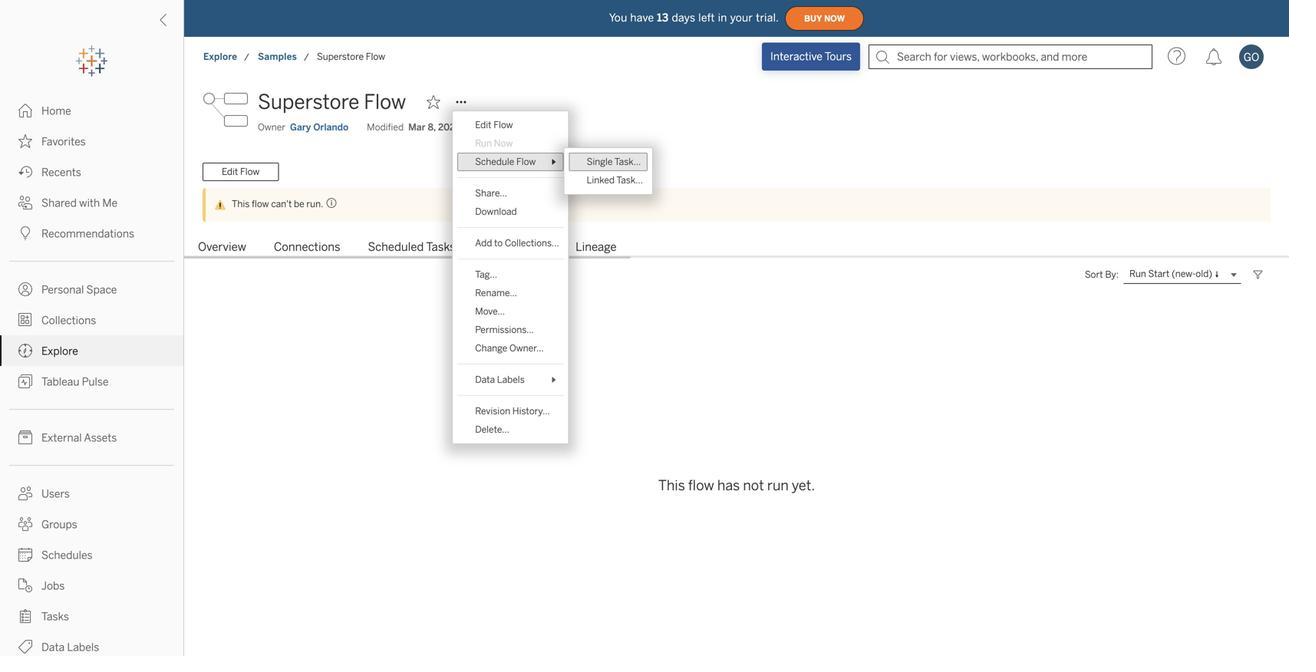 Task type: vqa. For each thing, say whether or not it's contained in the screenshot.
Jobs link
yes



Task type: describe. For each thing, give the bounding box(es) containing it.
you have 13 days left in your trial.
[[610, 11, 779, 24]]

jobs link
[[0, 570, 183, 601]]

favorites
[[41, 136, 86, 148]]

collections...
[[505, 238, 559, 249]]

13
[[657, 11, 669, 24]]

history…
[[513, 406, 550, 417]]

0 vertical spatial explore link
[[203, 49, 238, 64]]

users link
[[0, 478, 183, 509]]

start
[[1149, 268, 1170, 280]]

personal
[[41, 284, 84, 296]]

in
[[718, 11, 728, 24]]

change
[[475, 343, 508, 354]]

1 vertical spatial explore link
[[0, 336, 183, 366]]

1 horizontal spatial edit
[[475, 119, 492, 131]]

samples /
[[258, 51, 309, 63]]

add to collections...
[[475, 238, 559, 249]]

flow for can't
[[252, 198, 269, 210]]

recents
[[41, 166, 81, 179]]

home link
[[0, 95, 183, 126]]

explore for explore /
[[203, 51, 237, 62]]

scheduled tasks
[[368, 240, 456, 254]]

recents link
[[0, 157, 183, 187]]

0 vertical spatial data labels
[[475, 374, 525, 385]]

external
[[41, 432, 82, 445]]

recommendations link
[[0, 218, 183, 249]]

1 horizontal spatial edit flow
[[475, 119, 513, 131]]

task… for single task…
[[615, 156, 641, 167]]

connections
[[274, 240, 341, 254]]

explore /
[[203, 51, 249, 63]]

edit flow inside button
[[222, 166, 260, 178]]

with
[[79, 197, 100, 210]]

data labels link
[[0, 632, 183, 656]]

rename… move… permissions…
[[475, 288, 534, 336]]

8,
[[428, 122, 436, 133]]

change owner…
[[475, 343, 544, 354]]

external assets
[[41, 432, 117, 445]]

superstore inside main content
[[258, 90, 360, 114]]

gary
[[290, 122, 311, 133]]

orlando
[[314, 122, 349, 133]]

lineage
[[576, 240, 617, 254]]

run now
[[475, 138, 513, 149]]

(new-
[[1172, 268, 1196, 280]]

tasks inside main navigation. press the up and down arrow keys to access links. element
[[41, 611, 69, 623]]

run start (new-old) button
[[1124, 266, 1242, 284]]

superstore flow inside main content
[[258, 90, 406, 114]]

history
[[508, 240, 548, 254]]

single
[[587, 156, 613, 167]]

12:34
[[466, 122, 490, 133]]

shared with me link
[[0, 187, 183, 218]]

days
[[672, 11, 696, 24]]

add
[[475, 238, 492, 249]]

pulse
[[82, 376, 109, 388]]

sort
[[1086, 269, 1104, 280]]

run for run history
[[483, 240, 505, 254]]

shared with me
[[41, 197, 118, 210]]

yet.
[[792, 478, 816, 494]]

pm
[[492, 122, 506, 133]]

run.
[[307, 198, 323, 210]]

1 horizontal spatial data
[[475, 374, 495, 385]]

edit inside button
[[222, 166, 238, 178]]

schedule flow
[[475, 156, 536, 167]]

tag…
[[475, 269, 498, 280]]

delete…
[[475, 424, 510, 435]]

sort by:
[[1086, 269, 1119, 280]]

trial.
[[756, 11, 779, 24]]

/ for samples /
[[304, 52, 309, 63]]

interactive tours
[[771, 50, 852, 63]]

personal space link
[[0, 274, 183, 305]]

to
[[494, 238, 503, 249]]

0 vertical spatial superstore
[[317, 51, 364, 62]]

samples
[[258, 51, 297, 62]]

schedules
[[41, 549, 93, 562]]

run for run now
[[475, 138, 492, 149]]

flow inside button
[[240, 166, 260, 178]]

0 vertical spatial superstore flow
[[317, 51, 386, 62]]

flow inside checkbox item
[[517, 156, 536, 167]]

single task… checkbox item
[[569, 153, 648, 171]]

recommendations
[[41, 228, 134, 240]]

share…
[[475, 188, 507, 199]]

assets
[[84, 432, 117, 445]]

run now checkbox item
[[458, 134, 564, 153]]

schedule
[[475, 156, 515, 167]]



Task type: locate. For each thing, give the bounding box(es) containing it.
2024,
[[438, 122, 463, 133]]

data labels
[[475, 374, 525, 385], [41, 641, 99, 654]]

owner
[[258, 122, 286, 133]]

flow for has
[[689, 478, 715, 494]]

tableau pulse link
[[0, 366, 183, 397]]

single task…
[[587, 156, 641, 167]]

samples link
[[257, 49, 298, 64]]

/ inside samples /
[[304, 52, 309, 63]]

0 vertical spatial labels
[[497, 374, 525, 385]]

edit flow
[[475, 119, 513, 131], [222, 166, 260, 178]]

linked
[[587, 175, 615, 186]]

1 vertical spatial now
[[494, 138, 513, 149]]

now inside button
[[825, 14, 845, 23]]

run inside run now checkbox item
[[475, 138, 492, 149]]

/ left samples link
[[244, 52, 249, 63]]

revision history… delete…
[[475, 406, 550, 435]]

mar
[[409, 122, 426, 133]]

this left has
[[659, 478, 685, 494]]

data labels inside main navigation. press the up and down arrow keys to access links. element
[[41, 641, 99, 654]]

overview
[[198, 240, 246, 254]]

edit flow button
[[203, 163, 279, 181]]

1 vertical spatial this
[[659, 478, 685, 494]]

download
[[475, 206, 517, 217]]

now down pm
[[494, 138, 513, 149]]

0 horizontal spatial flow
[[252, 198, 269, 210]]

sub-spaces tab list
[[184, 239, 1290, 259]]

this
[[232, 198, 250, 210], [659, 478, 685, 494]]

task… down single task…
[[617, 175, 643, 186]]

1 horizontal spatial now
[[825, 14, 845, 23]]

run up tag…
[[483, 240, 505, 254]]

linked task…
[[587, 175, 643, 186]]

task…
[[615, 156, 641, 167], [617, 175, 643, 186]]

superstore flow up the orlando
[[258, 90, 406, 114]]

Search for views, workbooks, and more text field
[[869, 45, 1153, 69]]

this for this flow can't be run.
[[232, 198, 250, 210]]

explore up tableau
[[41, 345, 78, 358]]

1 vertical spatial superstore
[[258, 90, 360, 114]]

1 / from the left
[[244, 52, 249, 63]]

flow
[[252, 198, 269, 210], [689, 478, 715, 494]]

buy now button
[[786, 6, 865, 31]]

this flow can't be run.
[[232, 198, 323, 210]]

1 vertical spatial flow
[[689, 478, 715, 494]]

you
[[610, 11, 628, 24]]

0 vertical spatial task…
[[615, 156, 641, 167]]

by:
[[1106, 269, 1119, 280]]

tasks down jobs at the left
[[41, 611, 69, 623]]

1 vertical spatial data labels
[[41, 641, 99, 654]]

explore for explore
[[41, 345, 78, 358]]

0 horizontal spatial edit
[[222, 166, 238, 178]]

this down edit flow button
[[232, 198, 250, 210]]

data inside main navigation. press the up and down arrow keys to access links. element
[[41, 641, 65, 654]]

permissions…
[[475, 324, 534, 336]]

explore up flow image
[[203, 51, 237, 62]]

schedules link
[[0, 540, 183, 570]]

can't
[[271, 198, 292, 210]]

0 vertical spatial edit
[[475, 119, 492, 131]]

1 vertical spatial tasks
[[41, 611, 69, 623]]

superstore flow main content
[[184, 77, 1290, 656]]

0 horizontal spatial now
[[494, 138, 513, 149]]

0 horizontal spatial this
[[232, 198, 250, 210]]

edit flow up run now
[[475, 119, 513, 131]]

1 horizontal spatial labels
[[497, 374, 525, 385]]

1 horizontal spatial explore link
[[203, 49, 238, 64]]

1 horizontal spatial data labels
[[475, 374, 525, 385]]

menu containing single task…
[[565, 148, 652, 194]]

task… up linked task…
[[615, 156, 641, 167]]

1 vertical spatial labels
[[67, 641, 99, 654]]

groups
[[41, 519, 77, 531]]

run left start
[[1130, 268, 1147, 280]]

0 horizontal spatial labels
[[67, 641, 99, 654]]

explore link up flow image
[[203, 49, 238, 64]]

data
[[475, 374, 495, 385], [41, 641, 65, 654]]

edit left pm
[[475, 119, 492, 131]]

collections
[[41, 314, 96, 327]]

task… for linked task…
[[617, 175, 643, 186]]

0 vertical spatial explore
[[203, 51, 237, 62]]

0 horizontal spatial tasks
[[41, 611, 69, 623]]

modified mar 8, 2024, 12:34 pm
[[367, 122, 506, 133]]

collections link
[[0, 305, 183, 336]]

/ for explore /
[[244, 52, 249, 63]]

buy
[[805, 14, 822, 23]]

0 horizontal spatial data
[[41, 641, 65, 654]]

data labels up revision
[[475, 374, 525, 385]]

not
[[743, 478, 765, 494]]

superstore right samples /
[[317, 51, 364, 62]]

tableau pulse
[[41, 376, 109, 388]]

now right "buy"
[[825, 14, 845, 23]]

0 horizontal spatial /
[[244, 52, 249, 63]]

tours
[[825, 50, 852, 63]]

explore inside "explore /"
[[203, 51, 237, 62]]

1 vertical spatial superstore flow
[[258, 90, 406, 114]]

0 vertical spatial now
[[825, 14, 845, 23]]

personal space
[[41, 284, 117, 296]]

data down tasks link
[[41, 641, 65, 654]]

tableau
[[41, 376, 79, 388]]

0 vertical spatial data
[[475, 374, 495, 385]]

explore
[[203, 51, 237, 62], [41, 345, 78, 358]]

flow left can't
[[252, 198, 269, 210]]

1 horizontal spatial this
[[659, 478, 685, 494]]

0 horizontal spatial explore
[[41, 345, 78, 358]]

me
[[102, 197, 118, 210]]

now
[[825, 14, 845, 23], [494, 138, 513, 149]]

groups link
[[0, 509, 183, 540]]

run inside sub-spaces tab list
[[483, 240, 505, 254]]

task… inside checkbox item
[[615, 156, 641, 167]]

menu
[[453, 111, 569, 444], [565, 148, 652, 194]]

0 horizontal spatial edit flow
[[222, 166, 260, 178]]

buy now
[[805, 14, 845, 23]]

run history
[[483, 240, 548, 254]]

superstore up owner gary orlando on the left top of page
[[258, 90, 360, 114]]

1 vertical spatial edit flow
[[222, 166, 260, 178]]

edit flow up this flow can't be run.
[[222, 166, 260, 178]]

schedule flow checkbox item
[[458, 153, 564, 171]]

tasks left add
[[426, 240, 456, 254]]

now for run now
[[494, 138, 513, 149]]

0 vertical spatial tasks
[[426, 240, 456, 254]]

explore inside main navigation. press the up and down arrow keys to access links. element
[[41, 345, 78, 358]]

tasks
[[426, 240, 456, 254], [41, 611, 69, 623]]

1 horizontal spatial explore
[[203, 51, 237, 62]]

interactive
[[771, 50, 823, 63]]

labels down tasks link
[[67, 641, 99, 654]]

flow left has
[[689, 478, 715, 494]]

owner gary orlando
[[258, 122, 349, 133]]

main navigation. press the up and down arrow keys to access links. element
[[0, 95, 183, 656]]

1 vertical spatial explore
[[41, 345, 78, 358]]

1 horizontal spatial tasks
[[426, 240, 456, 254]]

tasks inside sub-spaces tab list
[[426, 240, 456, 254]]

run down 12:34
[[475, 138, 492, 149]]

external assets link
[[0, 422, 183, 453]]

be
[[294, 198, 305, 210]]

rename…
[[475, 288, 517, 299]]

data labels down tasks link
[[41, 641, 99, 654]]

labels inside data labels link
[[67, 641, 99, 654]]

2 vertical spatial run
[[1130, 268, 1147, 280]]

this for this flow has not run yet.
[[659, 478, 685, 494]]

flow run requirements:
the flow must have at least one output step. image
[[323, 197, 337, 209]]

superstore flow right samples /
[[317, 51, 386, 62]]

scheduled
[[368, 240, 424, 254]]

navigation panel element
[[0, 46, 183, 656]]

gary orlando link
[[290, 121, 349, 134]]

0 horizontal spatial explore link
[[0, 336, 183, 366]]

explore link
[[203, 49, 238, 64], [0, 336, 183, 366]]

run for run start (new-old)
[[1130, 268, 1147, 280]]

favorites link
[[0, 126, 183, 157]]

1 horizontal spatial /
[[304, 52, 309, 63]]

superstore
[[317, 51, 364, 62], [258, 90, 360, 114]]

now inside checkbox item
[[494, 138, 513, 149]]

modified
[[367, 122, 404, 133]]

owner…
[[510, 343, 544, 354]]

0 vertical spatial flow
[[252, 198, 269, 210]]

explore link up pulse
[[0, 336, 183, 366]]

edit
[[475, 119, 492, 131], [222, 166, 238, 178]]

now for buy now
[[825, 14, 845, 23]]

2 / from the left
[[304, 52, 309, 63]]

tasks link
[[0, 601, 183, 632]]

run inside run start (new-old) dropdown button
[[1130, 268, 1147, 280]]

1 vertical spatial run
[[483, 240, 505, 254]]

0 vertical spatial this
[[232, 198, 250, 210]]

1 vertical spatial task…
[[617, 175, 643, 186]]

/ right samples link
[[304, 52, 309, 63]]

0 horizontal spatial data labels
[[41, 641, 99, 654]]

labels
[[497, 374, 525, 385], [67, 641, 99, 654]]

left
[[699, 11, 715, 24]]

data down change
[[475, 374, 495, 385]]

menu containing edit flow
[[453, 111, 569, 444]]

0 vertical spatial edit flow
[[475, 119, 513, 131]]

1 horizontal spatial flow
[[689, 478, 715, 494]]

your
[[731, 11, 753, 24]]

users
[[41, 488, 70, 501]]

edit up this flow can't be run.
[[222, 166, 238, 178]]

1 vertical spatial data
[[41, 641, 65, 654]]

shared
[[41, 197, 77, 210]]

1 vertical spatial edit
[[222, 166, 238, 178]]

space
[[86, 284, 117, 296]]

have
[[631, 11, 654, 24]]

revision
[[475, 406, 511, 417]]

home
[[41, 105, 71, 117]]

flow image
[[203, 87, 249, 133]]

labels down "change owner…"
[[497, 374, 525, 385]]

jobs
[[41, 580, 65, 593]]

run
[[768, 478, 789, 494]]

0 vertical spatial run
[[475, 138, 492, 149]]

old)
[[1196, 268, 1213, 280]]

/ inside "explore /"
[[244, 52, 249, 63]]



